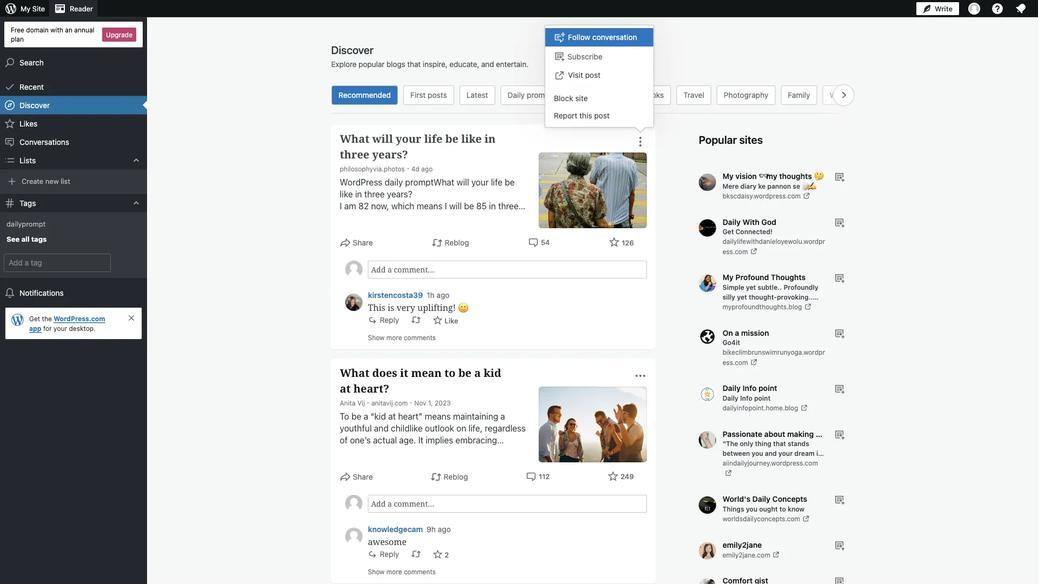 Task type: vqa. For each thing, say whether or not it's contained in the screenshot.
Img
no



Task type: describe. For each thing, give the bounding box(es) containing it.
writing
[[830, 91, 855, 100]]

post inside 'button'
[[594, 111, 610, 120]]

menu inside tooltip
[[545, 25, 654, 127]]

simple
[[723, 283, 745, 291]]

be left 85
[[464, 201, 474, 211]]

which
[[391, 201, 414, 211]]

popular sites
[[699, 133, 763, 146]]

7 subscribe image from the top
[[834, 576, 845, 584]]

prompts
[[527, 91, 556, 100]]

be up care
[[505, 177, 515, 187]]

1 care? from the left
[[340, 225, 361, 235]]

comments for what does it mean to be a kid at heart?
[[404, 568, 436, 575]]

ought
[[759, 505, 778, 513]]

4d
[[411, 165, 420, 173]]

i up continue
[[515, 213, 517, 223]]

support,
[[375, 296, 408, 306]]

daily with god get connected!
[[723, 217, 777, 236]]

image
[[397, 272, 420, 283]]

show more comments for what will your life be like in three years?
[[368, 334, 436, 341]]

112 button
[[526, 471, 550, 482]]

about
[[765, 429, 786, 438]]

will right promptwhat
[[457, 177, 469, 187]]

latest
[[466, 91, 488, 100]]

bkscdaisy.wordpress.com
[[723, 192, 801, 200]]

reply button for what will your life be like in three years?
[[368, 315, 399, 325]]

half.
[[426, 249, 443, 259]]

philosophyvia.photos
[[340, 165, 405, 173]]

concepts
[[773, 495, 808, 504]]

this
[[368, 302, 386, 313]]

kirstencosta39 link
[[368, 289, 423, 301]]

toggle menu image for what will your life be like in three years?
[[634, 135, 647, 148]]

daily prompts
[[508, 91, 556, 100]]

Books radio
[[635, 85, 671, 105]]

manage your notifications image
[[1015, 2, 1028, 15]]

249 button
[[608, 471, 634, 483]]

show for what does it mean to be a kid at heart?
[[368, 568, 385, 575]]

profound
[[736, 273, 769, 282]]

what does it mean to be a kid at heart? anita vij · anitavij.com · nov 1, 2023
[[340, 365, 501, 407]]

profoundly
[[784, 283, 819, 291]]

who
[[404, 213, 420, 223]]

connected!
[[736, 228, 773, 236]]

show more comments for what does it mean to be a kid at heart?
[[368, 568, 436, 575]]

share for what does it mean to be a kid at heart?
[[353, 472, 373, 481]]

my profound thoughts simple yet subtle.. profoundly silly yet thought-provoking.. sums up life..
[[723, 273, 819, 310]]

visit post
[[568, 70, 601, 79]]

se
[[793, 182, 800, 190]]

in down wordpress
[[355, 189, 362, 199]]

share for what will your life be like in three years?
[[353, 238, 373, 247]]

0 horizontal spatial better
[[354, 260, 378, 271]]

share button for what will your life be like in three years?
[[340, 237, 373, 249]]

2 horizontal spatial is
[[467, 272, 474, 283]]

first posts
[[410, 91, 447, 100]]

cares?
[[422, 213, 448, 223]]

mere
[[723, 182, 739, 190]]

awesome
[[368, 536, 407, 547]]

249
[[621, 473, 634, 481]]

Family radio
[[781, 85, 817, 105]]

what for at heart?
[[340, 365, 370, 380]]

Writing radio
[[823, 85, 862, 105]]

first
[[410, 91, 426, 100]]

0 vertical spatial better
[[400, 249, 424, 259]]

my profile image
[[969, 3, 981, 15]]

three up philosophyvia.photos at the top left of the page
[[340, 147, 370, 162]]

reply button for what does it mean to be a kid at heart?
[[368, 549, 399, 559]]

free
[[11, 26, 24, 34]]

1 vertical spatial yet
[[737, 293, 747, 301]]

Latest radio
[[459, 85, 495, 105]]

daily for daily with god get connected!
[[723, 217, 741, 226]]

toggle menu image for what does it mean to be a kid at heart?
[[634, 369, 647, 382]]

like?futuremy
[[371, 308, 426, 318]]

show more comments button for what will your life be like in three years?
[[368, 330, 436, 345]]

why
[[468, 213, 484, 223]]

my profound thoughts link
[[723, 273, 806, 282]]

Daily prompts radio
[[500, 85, 563, 105]]

Travel radio
[[676, 85, 711, 105]]

0 horizontal spatial is
[[388, 302, 394, 313]]

subscribe image for daily with god
[[834, 217, 845, 228]]

add group
[[0, 252, 147, 274]]

1 vertical spatial years?
[[387, 189, 413, 199]]

be inside what does it mean to be a kid at heart? anita vij · anitavij.com · nov 1, 2023
[[458, 365, 472, 380]]

📝✍️
[[802, 182, 815, 190]]

world's
[[723, 495, 751, 504]]

group for what will your life be like in three years?
[[345, 261, 647, 279]]

like
[[445, 317, 458, 325]]

reader link
[[49, 0, 97, 17]]

blogs
[[387, 60, 405, 69]]

comments for what will your life be like in three years?
[[404, 334, 436, 341]]

passionate
[[723, 429, 763, 438]]

block
[[554, 94, 573, 102]]

thank
[[441, 260, 463, 271]]

bikeclimbrunswimrunyoga.wordpr ess.com
[[723, 349, 825, 366]]

be down posts
[[445, 131, 459, 146]]

subscribe image for daily info point
[[834, 383, 845, 394]]

a inside on a mission go4it
[[735, 328, 739, 337]]

reblog button for what will your life be like in three years?
[[432, 237, 469, 249]]

Add a comment… text field
[[368, 261, 647, 279]]

domain
[[26, 26, 49, 34]]

daily inside world's daily concepts things you ought to know
[[753, 495, 771, 504]]

with down after
[[368, 249, 384, 259]]

the inside what will your life be like in three years? philosophyvia.photos · 4d ago wordpress daily promptwhat will your life be like in three years? i am 82 now, which means i will be 85 in three years. but then, who cares? and why should i care? who should i care? who should care for me? after these three years, i wish to continue my life with my better half. my better half is with me, thank god. as you can see in the image above, she is holding back my shirt, providing me with much comfort, support, and mental strength.so what will i be like?futuremy imaginationmessagemy advice
[[382, 272, 394, 283]]

1 vertical spatial life
[[491, 177, 503, 187]]

life..
[[752, 303, 766, 310]]

2 who from the left
[[440, 225, 458, 235]]

very
[[397, 302, 415, 313]]

daily for daily prompts
[[508, 91, 525, 100]]

1 vertical spatial info
[[740, 394, 753, 402]]

2 vertical spatial life
[[354, 249, 365, 259]]

subscribe image for emily2jane
[[834, 540, 845, 551]]

0 horizontal spatial like
[[340, 189, 353, 199]]

tags link
[[0, 194, 147, 212]]

should down why
[[461, 225, 487, 235]]

conversation
[[593, 32, 637, 41]]

emily2jane link
[[723, 540, 762, 549]]

126
[[622, 238, 634, 246]]

more for what will your life be like in three years?
[[387, 334, 402, 341]]

books
[[642, 91, 664, 100]]

Photography radio
[[717, 85, 776, 105]]

should down the then,
[[384, 225, 410, 235]]

providing
[[397, 284, 434, 294]]

after
[[359, 237, 378, 247]]

new
[[45, 177, 59, 185]]

reply for what will your life be like in three years?
[[380, 315, 399, 324]]

be down comfort,
[[359, 308, 369, 318]]

follow conversation button
[[545, 28, 654, 47]]

three up now,
[[364, 189, 385, 199]]

on a mission go4it
[[723, 328, 769, 346]]

a inside what does it mean to be a kid at heart? anita vij · anitavij.com · nov 1, 2023
[[474, 365, 481, 380]]

vij
[[357, 399, 365, 407]]

holding
[[476, 272, 505, 283]]

imaginationmessagemy
[[428, 308, 521, 318]]

ago for what does it mean to be a kid at heart?
[[438, 525, 451, 534]]

and
[[450, 213, 466, 223]]

a inside passionate about making a difference
[[816, 429, 820, 438]]

54
[[541, 238, 550, 246]]

diary
[[741, 182, 757, 190]]

years,
[[427, 237, 451, 247]]

my site
[[21, 5, 45, 13]]

advice
[[340, 320, 366, 330]]

with down she
[[450, 284, 467, 294]]

what for years?
[[340, 131, 370, 146]]

myprofoundthoughts.blog link
[[723, 303, 812, 311]]

write
[[935, 5, 953, 13]]

she
[[451, 272, 465, 283]]

bob builder image
[[345, 261, 363, 278]]

subscribe image for my vision 👓my thoughts 🤔
[[834, 171, 845, 182]]

tooltip containing follow conversation
[[540, 25, 654, 133]]

write link
[[917, 0, 959, 17]]

daily down the daily info point link
[[723, 394, 739, 402]]

turn this comment into its own post button for what does it mean to be a kid at heart?
[[411, 549, 421, 559]]

1 horizontal spatial my
[[361, 284, 373, 294]]

passionate about making a difference link
[[723, 429, 823, 448]]

126 button
[[609, 237, 634, 249]]

1 who from the left
[[364, 225, 382, 235]]

as
[[486, 260, 496, 271]]

subscribe image for my profound thoughts
[[834, 273, 845, 283]]

help image
[[991, 2, 1004, 15]]

0 horizontal spatial for
[[43, 325, 52, 332]]

Recommended radio
[[331, 85, 398, 105]]

with up image
[[405, 260, 422, 271]]

list
[[61, 177, 70, 185]]

my for site
[[21, 5, 30, 13]]

see
[[356, 272, 370, 283]]

block site
[[554, 94, 588, 102]]

you inside what will your life be like in three years? philosophyvia.photos · 4d ago wordpress daily promptwhat will your life be like in three years? i am 82 now, which means i will be 85 in three years. but then, who cares? and why should i care? who should i care? who should care for me? after these three years, i wish to continue my life with my better half. my better half is with me, thank god. as you can see in the image above, she is holding back my shirt, providing me with much comfort, support, and mental strength.so what will i be like?futuremy imaginationmessagemy advice
[[498, 260, 513, 271]]

i left am
[[340, 201, 342, 211]]

2 care? from the left
[[417, 225, 438, 235]]

now,
[[371, 201, 389, 211]]

anitavij.com
[[372, 399, 408, 407]]

daily
[[385, 177, 403, 187]]

Food radio
[[568, 85, 600, 105]]

for your desktop.
[[41, 325, 95, 332]]

ago for what will your life be like in three years?
[[437, 290, 450, 299]]

see
[[6, 235, 20, 243]]

in down "latest" option
[[485, 131, 496, 146]]

search
[[19, 58, 44, 67]]

philosophyvia.photos link
[[340, 165, 405, 173]]

0 vertical spatial is
[[397, 260, 403, 271]]

continue
[[487, 237, 521, 247]]

provoking..
[[777, 293, 813, 301]]

ess.com for daily
[[723, 248, 748, 255]]

reblog image for what does it mean to be a kid at heart?
[[411, 549, 421, 559]]



Task type: locate. For each thing, give the bounding box(es) containing it.
1 reply button from the top
[[368, 315, 399, 325]]

1 horizontal spatial get
[[723, 228, 734, 236]]

reblog image left 2 button
[[411, 549, 421, 559]]

0 horizontal spatial who
[[364, 225, 382, 235]]

post
[[585, 70, 601, 79], [594, 111, 610, 120]]

1 vertical spatial a
[[474, 365, 481, 380]]

lists
[[19, 156, 36, 165]]

world's daily concepts things you ought to know
[[723, 495, 808, 513]]

my down these
[[386, 249, 398, 259]]

subscribe image
[[834, 171, 845, 182], [834, 217, 845, 228], [834, 273, 845, 283], [834, 383, 845, 394], [834, 429, 845, 440], [834, 494, 845, 505], [834, 576, 845, 584]]

0 horizontal spatial discover
[[19, 101, 50, 110]]

group up much
[[345, 261, 647, 279]]

what up philosophyvia.photos at the top left of the page
[[340, 131, 370, 146]]

uplifting!
[[418, 302, 456, 313]]

better left the half.
[[400, 249, 424, 259]]

my up simple
[[723, 273, 734, 282]]

life up care
[[491, 177, 503, 187]]

0 horizontal spatial your
[[54, 325, 67, 332]]

visit
[[568, 70, 583, 79]]

reply down this
[[380, 315, 399, 324]]

to
[[477, 237, 485, 247], [445, 365, 456, 380], [780, 505, 786, 513]]

0 vertical spatial show more comments button
[[368, 330, 436, 345]]

0 vertical spatial group
[[345, 261, 647, 279]]

2 show from the top
[[368, 568, 385, 575]]

ago inside what will your life be like in three years? philosophyvia.photos · 4d ago wordpress daily promptwhat will your life be like in three years? i am 82 now, which means i will be 85 in three years. but then, who cares? and why should i care? who should i care? who should care for me? after these three years, i wish to continue my life with my better half. my better half is with me, thank god. as you can see in the image above, she is holding back my shirt, providing me with much comfort, support, and mental strength.so what will i be like?futuremy imaginationmessagemy advice
[[421, 165, 433, 173]]

to inside what does it mean to be a kid at heart? anita vij · anitavij.com · nov 1, 2023
[[445, 365, 456, 380]]

2 reply button from the top
[[368, 549, 399, 559]]

1 ess.com from the top
[[723, 248, 748, 255]]

1 horizontal spatial discover
[[331, 43, 374, 56]]

0 vertical spatial discover
[[331, 43, 374, 56]]

to inside what will your life be like in three years? philosophyvia.photos · 4d ago wordpress daily promptwhat will your life be like in three years? i am 82 now, which means i will be 85 in three years. but then, who cares? and why should i care? who should i care? who should care for me? after these three years, i wish to continue my life with my better half. my better half is with me, thank god. as you can see in the image above, she is holding back my shirt, providing me with much comfort, support, and mental strength.so what will i be like?futuremy imaginationmessagemy advice
[[477, 237, 485, 247]]

to inside world's daily concepts things you ought to know
[[780, 505, 786, 513]]

subscribe
[[568, 52, 603, 61]]

better up see on the left of page
[[354, 260, 378, 271]]

1 vertical spatial reply
[[380, 550, 399, 559]]

to right wish
[[477, 237, 485, 247]]

three up care
[[498, 201, 519, 211]]

subscribe image for world's daily concepts
[[834, 494, 845, 505]]

1 vertical spatial better
[[354, 260, 378, 271]]

reblog image down this is very uplifting! 🙂
[[411, 315, 421, 325]]

like up am
[[340, 189, 353, 199]]

tags
[[19, 199, 36, 207]]

get up app on the left bottom
[[29, 315, 40, 322]]

yet up up
[[737, 293, 747, 301]]

menu containing follow conversation
[[545, 25, 654, 127]]

my down see on the left of page
[[361, 284, 373, 294]]

1 toggle menu image from the top
[[634, 135, 647, 148]]

2 horizontal spatial to
[[780, 505, 786, 513]]

a left kid on the left of the page
[[474, 365, 481, 380]]

is down kirstencosta39 "link"
[[388, 302, 394, 313]]

2 vertical spatial your
[[54, 325, 67, 332]]

0 vertical spatial point
[[759, 384, 777, 393]]

0 vertical spatial a
[[735, 328, 739, 337]]

daily with god link
[[723, 217, 777, 226]]

anita
[[340, 399, 356, 407]]

ess.com inside "dailylifewithdanieloyewolu.wordpr ess.com"
[[723, 248, 748, 255]]

2 turn this comment into its own post button from the top
[[411, 549, 421, 559]]

0 horizontal spatial get
[[29, 315, 40, 322]]

in right see on the left of page
[[373, 272, 379, 283]]

to right mean
[[445, 365, 456, 380]]

dailyinfopoint.home.blog link
[[723, 404, 808, 412]]

things
[[723, 505, 744, 513]]

share button up bob builder icon
[[340, 471, 373, 483]]

2 subscribe image from the top
[[834, 540, 845, 551]]

tooltip
[[540, 25, 654, 133]]

2 comments from the top
[[404, 568, 436, 575]]

emily2jane.com link
[[723, 551, 780, 559]]

this is very uplifting! 🙂
[[368, 302, 467, 313]]

notifications
[[19, 289, 64, 297]]

is right 'half'
[[397, 260, 403, 271]]

0 vertical spatial ago
[[421, 165, 433, 173]]

nov
[[414, 399, 426, 407]]

on a mission link
[[723, 328, 769, 337]]

lists link
[[0, 151, 147, 170]]

2 horizontal spatial life
[[491, 177, 503, 187]]

1 vertical spatial subscribe image
[[834, 540, 845, 551]]

post inside button
[[585, 70, 601, 79]]

1 horizontal spatial you
[[746, 505, 758, 513]]

add button
[[115, 254, 141, 272]]

daily for daily info point daily info point
[[723, 384, 741, 393]]

what will your life be like in three years? philosophyvia.photos · 4d ago wordpress daily promptwhat will your life be like in three years? i am 82 now, which means i will be 85 in three years. but then, who cares? and why should i care? who should i care? who should care for me? after these three years, i wish to continue my life with my better half. my better half is with me, thank god. as you can see in the image above, she is holding back my shirt, providing me with much comfort, support, and mental strength.so what will i be like?futuremy imaginationmessagemy advice
[[340, 131, 523, 330]]

2 horizontal spatial your
[[472, 177, 489, 187]]

6 subscribe image from the top
[[834, 494, 845, 505]]

my left site at the left of page
[[21, 5, 30, 13]]

0 vertical spatial post
[[585, 70, 601, 79]]

1 vertical spatial reblog
[[444, 472, 468, 481]]

the up for your desktop.
[[42, 315, 52, 322]]

you
[[498, 260, 513, 271], [746, 505, 758, 513]]

wordpress.com app
[[29, 315, 105, 332]]

0 vertical spatial get
[[723, 228, 734, 236]]

1 more from the top
[[387, 334, 402, 341]]

First posts radio
[[403, 85, 454, 105]]

0 vertical spatial what
[[340, 131, 370, 146]]

you inside world's daily concepts things you ought to know
[[746, 505, 758, 513]]

three right these
[[404, 237, 425, 247]]

1 reply from the top
[[380, 315, 399, 324]]

1 vertical spatial get
[[29, 315, 40, 322]]

reply down awesome at the bottom of the page
[[380, 550, 399, 559]]

daily inside daily with god get connected!
[[723, 217, 741, 226]]

up
[[742, 303, 750, 310]]

1 vertical spatial show
[[368, 568, 385, 575]]

visit post button
[[545, 66, 654, 84]]

subscribe image for on a mission
[[834, 328, 845, 339]]

my inside my vision 👓my thoughts 🤔 mere diary ke pannon se 📝✍️
[[723, 172, 734, 181]]

for inside what will your life be like in three years? philosophyvia.photos · 4d ago wordpress daily promptwhat will your life be like in three years? i am 82 now, which means i will be 85 in three years. but then, who cares? and why should i care? who should i care? who should care for me? after these three years, i wish to continue my life with my better half. my better half is with me, thank god. as you can see in the image above, she is holding back my shirt, providing me with much comfort, support, and mental strength.so what will i be like?futuremy imaginationmessagemy advice
[[509, 225, 519, 235]]

show down awesome at the bottom of the page
[[368, 568, 385, 575]]

show more comments down 'like?futuremy'
[[368, 334, 436, 341]]

info down the daily info point link
[[740, 394, 753, 402]]

yet
[[746, 283, 756, 291], [737, 293, 747, 301]]

1 subscribe image from the top
[[834, 328, 845, 339]]

1 vertical spatial reply button
[[368, 549, 399, 559]]

share button for what does it mean to be a kid at heart?
[[340, 471, 373, 483]]

2 show more comments from the top
[[368, 568, 436, 575]]

reply for what does it mean to be a kid at heart?
[[380, 550, 399, 559]]

yet down profound
[[746, 283, 756, 291]]

subscribe image for passionate about making a difference
[[834, 429, 845, 440]]

free domain with an annual plan
[[11, 26, 94, 43]]

all
[[21, 235, 30, 243]]

1 vertical spatial post
[[594, 111, 610, 120]]

1 horizontal spatial is
[[397, 260, 403, 271]]

0 horizontal spatial to
[[445, 365, 456, 380]]

· inside what will your life be like in three years? philosophyvia.photos · 4d ago wordpress daily promptwhat will your life be like in three years? i am 82 now, which means i will be 85 in three years. but then, who cares? and why should i care? who should i care? who should care for me? after these three years, i wish to continue my life with my better half. my better half is with me, thank god. as you can see in the image above, she is holding back my shirt, providing me with much comfort, support, and mental strength.so what will i be like?futuremy imaginationmessagemy advice
[[407, 164, 409, 173]]

family
[[788, 91, 810, 100]]

what up at heart? on the left bottom
[[340, 365, 370, 380]]

1 horizontal spatial to
[[477, 237, 485, 247]]

2 ess.com from the top
[[723, 359, 748, 366]]

discover down recent
[[19, 101, 50, 110]]

ess.com down connected!
[[723, 248, 748, 255]]

2 subscribe image from the top
[[834, 217, 845, 228]]

2 vertical spatial to
[[780, 505, 786, 513]]

0 vertical spatial reblog button
[[432, 237, 469, 249]]

my for profound
[[723, 273, 734, 282]]

discover inside discover explore popular blogs that inspire, educate, and entertain.
[[331, 43, 374, 56]]

your up 85
[[472, 177, 489, 187]]

my inside my profound thoughts simple yet subtle.. profoundly silly yet thought-provoking.. sums up life..
[[723, 273, 734, 282]]

1 vertical spatial the
[[42, 315, 52, 322]]

0 horizontal spatial care?
[[340, 225, 361, 235]]

1h ago link
[[427, 290, 450, 299]]

a right the on
[[735, 328, 739, 337]]

wish
[[457, 237, 475, 247]]

my up mere
[[723, 172, 734, 181]]

for up continue
[[509, 225, 519, 235]]

1 vertical spatial turn this comment into its own post button
[[411, 549, 421, 559]]

thoughts
[[771, 273, 806, 282]]

0 vertical spatial your
[[396, 131, 422, 146]]

will up advice
[[340, 308, 352, 318]]

that
[[407, 60, 421, 69]]

2 toggle menu image from the top
[[634, 369, 647, 382]]

kirstencosta39 1h ago
[[368, 290, 450, 299]]

i down the "who"
[[412, 225, 415, 235]]

get inside daily with god get connected!
[[723, 228, 734, 236]]

show for what will your life be like in three years?
[[368, 334, 385, 341]]

ess.com inside bikeclimbrunswimrunyoga.wordpr ess.com
[[723, 359, 748, 366]]

what inside what does it mean to be a kid at heart? anita vij · anitavij.com · nov 1, 2023
[[340, 365, 370, 380]]

mission
[[741, 328, 769, 337]]

0 vertical spatial like
[[461, 131, 482, 146]]

daily left with
[[723, 217, 741, 226]]

1 vertical spatial group
[[345, 495, 647, 513]]

2 vertical spatial is
[[388, 302, 394, 313]]

be left kid on the left of the page
[[458, 365, 472, 380]]

2 reblog image from the top
[[411, 549, 421, 559]]

an
[[65, 26, 72, 34]]

what will your life be like in three years? link
[[340, 131, 526, 162]]

what does it mean to be a kid at heart? link
[[340, 365, 526, 396]]

should
[[486, 213, 513, 223], [384, 225, 410, 235], [461, 225, 487, 235]]

1 group from the top
[[345, 261, 647, 279]]

my for vision
[[723, 172, 734, 181]]

promptwhat
[[405, 177, 454, 187]]

educate,
[[450, 60, 479, 69]]

reblog for what will your life be like in three years?
[[445, 238, 469, 247]]

years?
[[372, 147, 408, 162], [387, 189, 413, 199]]

0 vertical spatial share button
[[340, 237, 373, 249]]

0 horizontal spatial life
[[354, 249, 365, 259]]

1 vertical spatial reblog image
[[411, 549, 421, 559]]

0 vertical spatial reblog
[[445, 238, 469, 247]]

2 horizontal spatial a
[[816, 429, 820, 438]]

reblog image for what will your life be like in three years?
[[411, 315, 421, 325]]

dismiss image
[[127, 314, 136, 322]]

reblog for what does it mean to be a kid at heart?
[[444, 472, 468, 481]]

knowledgecam image
[[345, 528, 363, 545]]

care?
[[340, 225, 361, 235], [417, 225, 438, 235]]

1 reblog image from the top
[[411, 315, 421, 325]]

bob builder image
[[345, 495, 363, 512]]

ess.com for on
[[723, 359, 748, 366]]

life up 4d ago 'link'
[[424, 131, 443, 146]]

1 vertical spatial you
[[746, 505, 758, 513]]

knowledgecam
[[368, 525, 423, 534]]

care? down years.
[[340, 225, 361, 235]]

reblog button up the thank
[[432, 237, 469, 249]]

is right she
[[467, 272, 474, 283]]

0 vertical spatial years?
[[372, 147, 408, 162]]

turn this comment into its own post button for what will your life be like in three years?
[[411, 315, 421, 325]]

can
[[340, 272, 354, 283]]

1 share button from the top
[[340, 237, 373, 249]]

0 vertical spatial life
[[424, 131, 443, 146]]

1 vertical spatial toggle menu image
[[634, 369, 647, 382]]

1 vertical spatial your
[[472, 177, 489, 187]]

daily up ought
[[753, 495, 771, 504]]

info up dailyinfopoint.home.blog
[[743, 384, 757, 393]]

reply button down this
[[368, 315, 399, 325]]

desktop.
[[69, 325, 95, 332]]

1 vertical spatial point
[[754, 394, 771, 402]]

Add a tag text field
[[4, 254, 110, 272]]

discover for discover
[[19, 101, 50, 110]]

🤔
[[814, 172, 822, 181]]

subtle..
[[758, 283, 782, 291]]

1 show more comments button from the top
[[368, 330, 436, 345]]

kirstencosta39 image
[[345, 294, 363, 311]]

2 reply from the top
[[380, 550, 399, 559]]

1 horizontal spatial who
[[440, 225, 458, 235]]

0 horizontal spatial ·
[[367, 398, 369, 407]]

2 share from the top
[[353, 472, 373, 481]]

1 vertical spatial like
[[340, 189, 353, 199]]

0 vertical spatial share
[[353, 238, 373, 247]]

1 vertical spatial ago
[[437, 290, 450, 299]]

menu
[[545, 25, 654, 127]]

0 vertical spatial for
[[509, 225, 519, 235]]

with left an
[[50, 26, 63, 34]]

aiindailyjourney.wordpress.com
[[723, 459, 818, 467]]

2 button
[[433, 549, 449, 560]]

1 show more comments from the top
[[368, 334, 436, 341]]

1 what from the top
[[340, 131, 370, 146]]

2 what from the top
[[340, 365, 370, 380]]

2 vertical spatial ago
[[438, 525, 451, 534]]

bikeclimbrunswimrunyoga.wordpr ess.com link
[[723, 349, 825, 366]]

3 subscribe image from the top
[[834, 273, 845, 283]]

point up dailyinfopoint.home.blog
[[754, 394, 771, 402]]

0 vertical spatial ess.com
[[723, 248, 748, 255]]

1 vertical spatial for
[[43, 325, 52, 332]]

what
[[504, 296, 523, 306]]

discover for discover explore popular blogs that inspire, educate, and entertain.
[[331, 43, 374, 56]]

my inside what will your life be like in three years? philosophyvia.photos · 4d ago wordpress daily promptwhat will your life be like in three years? i am 82 now, which means i will be 85 in three years. but then, who cares? and why should i care? who should i care? who should care for me? after these three years, i wish to continue my life with my better half. my better half is with me, thank god. as you can see in the image above, she is holding back my shirt, providing me with much comfort, support, and mental strength.so what will i be like?futuremy imaginationmessagemy advice
[[340, 260, 352, 271]]

conversations
[[19, 137, 69, 146]]

🙂
[[458, 302, 467, 313]]

2 group from the top
[[345, 495, 647, 513]]

daily left the prompts
[[508, 91, 525, 100]]

share button down years.
[[340, 237, 373, 249]]

ago right 1h
[[437, 290, 450, 299]]

more for what does it mean to be a kid at heart?
[[387, 568, 402, 575]]

post right this on the top right of page
[[594, 111, 610, 120]]

· left 4d
[[407, 164, 409, 173]]

1,
[[428, 399, 433, 407]]

subscribe image
[[834, 328, 845, 339], [834, 540, 845, 551]]

Add a comment… text field
[[368, 495, 647, 513]]

travel
[[683, 91, 704, 100]]

0 vertical spatial reply
[[380, 315, 399, 324]]

1 subscribe image from the top
[[834, 171, 845, 182]]

2 horizontal spatial my
[[386, 249, 398, 259]]

1 vertical spatial share button
[[340, 471, 373, 483]]

upgrade
[[106, 31, 133, 38]]

0 horizontal spatial a
[[474, 365, 481, 380]]

2023
[[435, 399, 451, 407]]

None radio
[[605, 85, 630, 105]]

0 vertical spatial subscribe image
[[834, 328, 845, 339]]

reblog image
[[411, 315, 421, 325], [411, 549, 421, 559]]

daily up dailyinfopoint.home.blog
[[723, 384, 741, 393]]

1 vertical spatial more
[[387, 568, 402, 575]]

0 vertical spatial info
[[743, 384, 757, 393]]

· left nov
[[410, 398, 412, 407]]

1 turn this comment into its own post button from the top
[[411, 315, 421, 325]]

popular
[[359, 60, 385, 69]]

on
[[723, 328, 733, 337]]

group for what does it mean to be a kid at heart?
[[345, 495, 647, 513]]

comments down this is very uplifting! 🙂
[[404, 334, 436, 341]]

show more comments button down 'like?futuremy'
[[368, 330, 436, 345]]

you up the worldsdailyconcepts.com
[[746, 505, 758, 513]]

i down comfort,
[[355, 308, 357, 318]]

a
[[735, 328, 739, 337], [474, 365, 481, 380], [816, 429, 820, 438]]

what inside what will your life be like in three years? philosophyvia.photos · 4d ago wordpress daily promptwhat will your life be like in three years? i am 82 now, which means i will be 85 in three years. but then, who cares? and why should i care? who should i care? who should care for me? after these three years, i wish to continue my life with my better half. my better half is with me, thank god. as you can see in the image above, she is holding back my shirt, providing me with much comfort, support, and mental strength.so what will i be like?futuremy imaginationmessagemy advice
[[340, 131, 370, 146]]

group
[[345, 261, 647, 279], [345, 495, 647, 513]]

85
[[476, 201, 487, 211]]

and
[[411, 296, 425, 306]]

0 vertical spatial toggle menu image
[[634, 135, 647, 148]]

1 horizontal spatial the
[[382, 272, 394, 283]]

0 vertical spatial yet
[[746, 283, 756, 291]]

kid
[[484, 365, 501, 380]]

0 vertical spatial to
[[477, 237, 485, 247]]

keyboard_arrow_down image
[[131, 198, 142, 209]]

1 horizontal spatial better
[[400, 249, 424, 259]]

god
[[762, 217, 777, 226]]

1 vertical spatial share
[[353, 472, 373, 481]]

reblog button for what does it mean to be a kid at heart?
[[431, 471, 468, 483]]

i left wish
[[453, 237, 455, 247]]

1 vertical spatial ess.com
[[723, 359, 748, 366]]

ess.com
[[723, 248, 748, 255], [723, 359, 748, 366]]

years? up philosophyvia.photos at the top left of the page
[[372, 147, 408, 162]]

2 horizontal spatial ·
[[410, 398, 412, 407]]

1 vertical spatial show more comments
[[368, 568, 436, 575]]

mental
[[428, 296, 454, 306]]

show more comments
[[368, 334, 436, 341], [368, 568, 436, 575]]

group down 112 button
[[345, 495, 647, 513]]

post right the visit
[[585, 70, 601, 79]]

4 subscribe image from the top
[[834, 383, 845, 394]]

turn this comment into its own post button left 2 button
[[411, 549, 421, 559]]

option group containing recommended
[[329, 85, 864, 105]]

to down concepts
[[780, 505, 786, 513]]

2 more from the top
[[387, 568, 402, 575]]

your up 4d
[[396, 131, 422, 146]]

reply button down awesome at the bottom of the page
[[368, 549, 399, 559]]

82
[[359, 201, 369, 211]]

is
[[397, 260, 403, 271], [467, 272, 474, 283], [388, 302, 394, 313]]

1 horizontal spatial care?
[[417, 225, 438, 235]]

i up cares?
[[445, 201, 447, 211]]

silly
[[723, 293, 736, 301]]

option group
[[329, 85, 864, 105]]

toggle menu image
[[634, 135, 647, 148], [634, 369, 647, 382]]

discover up the explore
[[331, 43, 374, 56]]

like down "latest" option
[[461, 131, 482, 146]]

1 vertical spatial what
[[340, 365, 370, 380]]

· right vij
[[367, 398, 369, 407]]

in right 85
[[489, 201, 496, 211]]

0 horizontal spatial my
[[340, 249, 352, 259]]

0 vertical spatial show more comments
[[368, 334, 436, 341]]

show more comments button down awesome at the bottom of the page
[[368, 565, 436, 579]]

ago right 9h
[[438, 525, 451, 534]]

daily inside radio
[[508, 91, 525, 100]]

show more comments button for what does it mean to be a kid at heart?
[[368, 565, 436, 579]]

daily info point link
[[723, 384, 777, 393]]

1 horizontal spatial your
[[396, 131, 422, 146]]

see all tags link
[[0, 231, 147, 248]]

54 button
[[528, 237, 550, 248]]

2 share button from the top
[[340, 471, 373, 483]]

0 vertical spatial comments
[[404, 334, 436, 341]]

2 show more comments button from the top
[[368, 565, 436, 579]]

1 horizontal spatial ·
[[407, 164, 409, 173]]

1 comments from the top
[[404, 334, 436, 341]]

1 horizontal spatial for
[[509, 225, 519, 235]]

will up philosophyvia.photos link
[[372, 131, 393, 146]]

1 vertical spatial show more comments button
[[368, 565, 436, 579]]

5 subscribe image from the top
[[834, 429, 845, 440]]

what
[[340, 131, 370, 146], [340, 365, 370, 380]]

for down the get the
[[43, 325, 52, 332]]

should up care
[[486, 213, 513, 223]]

1 vertical spatial reblog button
[[431, 471, 468, 483]]

0 vertical spatial more
[[387, 334, 402, 341]]

1 horizontal spatial life
[[424, 131, 443, 146]]

get the
[[29, 315, 54, 322]]

explore
[[331, 60, 357, 69]]

notifications link
[[0, 284, 147, 302]]

who down but
[[364, 225, 382, 235]]

more down awesome at the bottom of the page
[[387, 568, 402, 575]]

more down 'like?futuremy'
[[387, 334, 402, 341]]

ago right 4d
[[421, 165, 433, 173]]

1 share from the top
[[353, 238, 373, 247]]

get down "daily with god" link
[[723, 228, 734, 236]]

i
[[340, 201, 342, 211], [445, 201, 447, 211], [515, 213, 517, 223], [412, 225, 415, 235], [453, 237, 455, 247], [355, 308, 357, 318]]

1 horizontal spatial like
[[461, 131, 482, 146]]

keyboard_arrow_down image
[[131, 155, 142, 166]]

your
[[396, 131, 422, 146], [472, 177, 489, 187], [54, 325, 67, 332]]

you right as
[[498, 260, 513, 271]]

recent
[[19, 82, 44, 91]]

1 vertical spatial to
[[445, 365, 456, 380]]

with inside free domain with an annual plan
[[50, 26, 63, 34]]

a right making
[[816, 429, 820, 438]]

will up and
[[449, 201, 462, 211]]

point up the dailyinfopoint.home.blog link
[[759, 384, 777, 393]]

1 show from the top
[[368, 334, 385, 341]]

but
[[366, 213, 379, 223]]

share down but
[[353, 238, 373, 247]]



